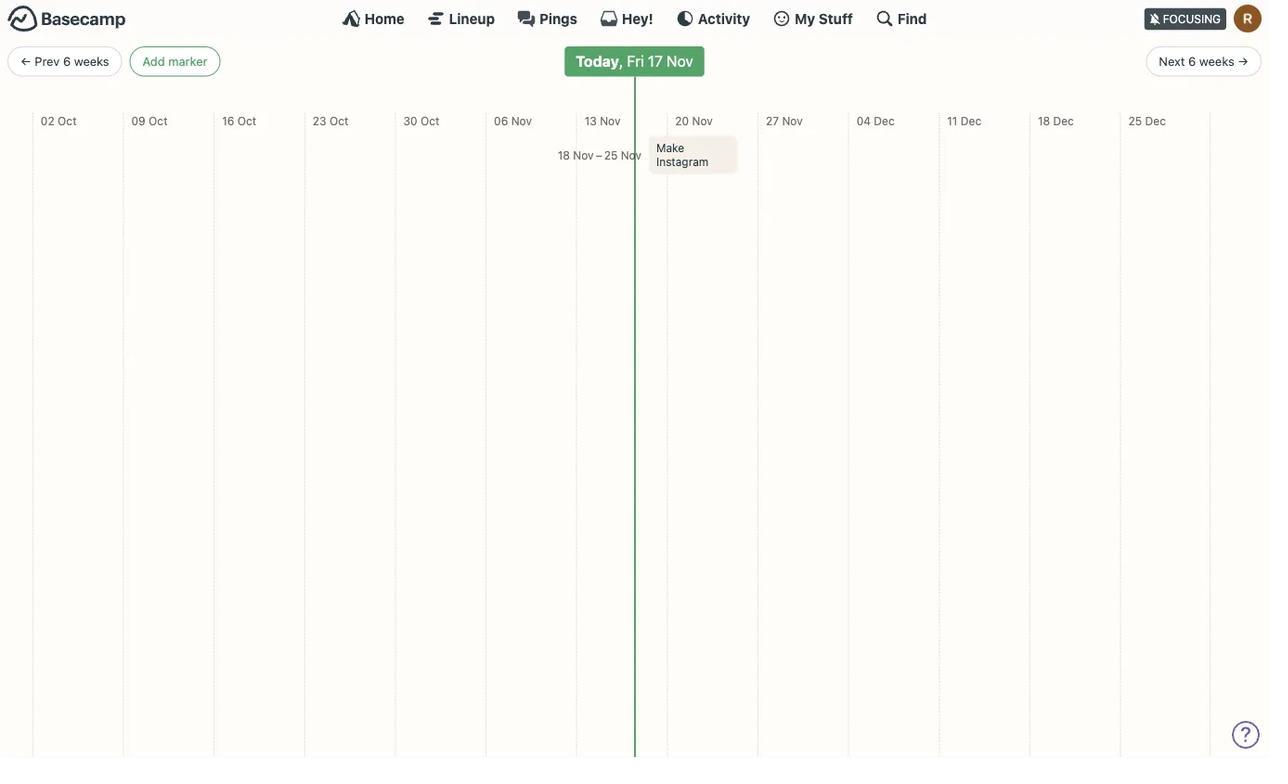 Task type: locate. For each thing, give the bounding box(es) containing it.
0 horizontal spatial 25
[[604, 149, 618, 162]]

dec for 25 dec
[[1145, 114, 1166, 127]]

focusing
[[1163, 13, 1221, 26]]

20
[[675, 114, 689, 127]]

switch accounts image
[[7, 5, 126, 33]]

dec right 11
[[961, 114, 982, 127]]

nov right 06
[[511, 114, 532, 127]]

dec for 04 dec
[[874, 114, 895, 127]]

0 vertical spatial 25
[[1129, 114, 1142, 127]]

←
[[20, 54, 31, 68]]

23 oct
[[313, 114, 349, 127]]

1 vertical spatial 18
[[558, 149, 570, 162]]

oct
[[58, 114, 77, 127], [149, 114, 168, 127], [237, 114, 256, 127], [330, 114, 349, 127], [421, 114, 440, 127]]

1 horizontal spatial 6
[[1189, 54, 1196, 68]]

0 vertical spatial 18
[[1038, 114, 1050, 127]]

2 dec from the left
[[961, 114, 982, 127]]

4 oct from the left
[[330, 114, 349, 127]]

oct right the 02
[[58, 114, 77, 127]]

find button
[[875, 9, 927, 28]]

09
[[131, 114, 146, 127]]

lineup
[[449, 10, 495, 26]]

0 horizontal spatial 6
[[63, 54, 71, 68]]

0 horizontal spatial 18
[[558, 149, 570, 162]]

1 6 from the left
[[63, 54, 71, 68]]

3 oct from the left
[[237, 114, 256, 127]]

find
[[898, 10, 927, 26]]

oct for 02 oct
[[58, 114, 77, 127]]

oct right 30
[[421, 114, 440, 127]]

nov for 06
[[511, 114, 532, 127]]

stuff
[[819, 10, 853, 26]]

nov left –
[[573, 149, 594, 162]]

nov
[[511, 114, 532, 127], [600, 114, 621, 127], [692, 114, 713, 127], [782, 114, 803, 127], [573, 149, 594, 162], [621, 149, 642, 162]]

2 oct from the left
[[149, 114, 168, 127]]

my stuff button
[[773, 9, 853, 28]]

5 oct from the left
[[421, 114, 440, 127]]

30 oct
[[403, 114, 440, 127]]

1 oct from the left
[[58, 114, 77, 127]]

11
[[947, 114, 958, 127]]

activity
[[698, 10, 750, 26]]

04
[[857, 114, 871, 127]]

1 horizontal spatial weeks
[[1199, 54, 1235, 68]]

dec down next
[[1145, 114, 1166, 127]]

25
[[1129, 114, 1142, 127], [604, 149, 618, 162]]

pings
[[540, 10, 577, 26]]

dec right the 04
[[874, 114, 895, 127]]

2 weeks from the left
[[1199, 54, 1235, 68]]

dec
[[874, 114, 895, 127], [961, 114, 982, 127], [1053, 114, 1074, 127], [1145, 114, 1166, 127]]

marker
[[168, 54, 207, 68]]

oct right the 23
[[330, 114, 349, 127]]

20 nov
[[675, 114, 713, 127]]

oct for 16 oct
[[237, 114, 256, 127]]

6 right prev
[[63, 54, 71, 68]]

1 dec from the left
[[874, 114, 895, 127]]

→
[[1238, 54, 1249, 68]]

0 horizontal spatial weeks
[[74, 54, 109, 68]]

add
[[143, 54, 165, 68]]

weeks
[[74, 54, 109, 68], [1199, 54, 1235, 68]]

dec for 11 dec
[[961, 114, 982, 127]]

dec left the 25 dec on the top
[[1053, 114, 1074, 127]]

4 dec from the left
[[1145, 114, 1166, 127]]

18
[[1038, 114, 1050, 127], [558, 149, 570, 162]]

18 left –
[[558, 149, 570, 162]]

weeks right prev
[[74, 54, 109, 68]]

make
[[656, 142, 684, 155]]

6
[[63, 54, 71, 68], [1189, 54, 1196, 68]]

06 nov
[[494, 114, 532, 127]]

02
[[41, 114, 54, 127]]

1 vertical spatial 25
[[604, 149, 618, 162]]

oct right 09
[[149, 114, 168, 127]]

hey!
[[622, 10, 654, 26]]

3 dec from the left
[[1053, 114, 1074, 127]]

nov right 27
[[782, 114, 803, 127]]

home link
[[342, 9, 405, 28]]

nov right 20
[[692, 114, 713, 127]]

1 horizontal spatial 18
[[1038, 114, 1050, 127]]

25 right –
[[604, 149, 618, 162]]

18 right 11 dec
[[1038, 114, 1050, 127]]

02 oct
[[41, 114, 77, 127]]

6 right next
[[1189, 54, 1196, 68]]

nov for 27
[[782, 114, 803, 127]]

25 right 18 dec at the right top of the page
[[1129, 114, 1142, 127]]

oct right 16
[[237, 114, 256, 127]]

16 oct
[[222, 114, 256, 127]]

nov right 13
[[600, 114, 621, 127]]

weeks left →
[[1199, 54, 1235, 68]]



Task type: vqa. For each thing, say whether or not it's contained in the screenshot.
YOUR
no



Task type: describe. For each thing, give the bounding box(es) containing it.
instagram
[[656, 155, 709, 168]]

lineup link
[[427, 9, 495, 28]]

nov for 13
[[600, 114, 621, 127]]

oct for 23 oct
[[330, 114, 349, 127]]

13
[[585, 114, 597, 127]]

prev
[[35, 54, 60, 68]]

add marker
[[143, 54, 207, 68]]

2 6 from the left
[[1189, 54, 1196, 68]]

–
[[596, 149, 602, 162]]

04 dec
[[857, 114, 895, 127]]

1 horizontal spatial 25
[[1129, 114, 1142, 127]]

make instagram
[[656, 142, 709, 168]]

27
[[766, 114, 779, 127]]

my stuff
[[795, 10, 853, 26]]

main element
[[0, 0, 1269, 36]]

ruby image
[[1234, 5, 1262, 32]]

30
[[403, 114, 417, 127]]

23
[[313, 114, 326, 127]]

dec for 18 dec
[[1053, 114, 1074, 127]]

my
[[795, 10, 815, 26]]

13 nov
[[585, 114, 621, 127]]

11 dec
[[947, 114, 982, 127]]

add marker link
[[130, 46, 220, 77]]

home
[[365, 10, 405, 26]]

nov for 20
[[692, 114, 713, 127]]

next 6 weeks →
[[1159, 54, 1249, 68]]

1 weeks from the left
[[74, 54, 109, 68]]

16
[[222, 114, 234, 127]]

next
[[1159, 54, 1185, 68]]

oct for 30 oct
[[421, 114, 440, 127]]

18 dec
[[1038, 114, 1074, 127]]

make instagram link
[[649, 136, 738, 174]]

activity link
[[676, 9, 750, 28]]

oct for 09 oct
[[149, 114, 168, 127]]

18 nov – 25 nov
[[558, 149, 642, 162]]

06
[[494, 114, 508, 127]]

focusing button
[[1145, 0, 1269, 36]]

nov for 18
[[573, 149, 594, 162]]

hey! button
[[600, 9, 654, 28]]

18 for 18 nov – 25 nov
[[558, 149, 570, 162]]

27 nov
[[766, 114, 803, 127]]

25 dec
[[1129, 114, 1166, 127]]

09 oct
[[131, 114, 168, 127]]

today
[[576, 53, 619, 70]]

nov right –
[[621, 149, 642, 162]]

18 for 18 dec
[[1038, 114, 1050, 127]]

pings button
[[517, 9, 577, 28]]

← prev 6 weeks
[[20, 54, 109, 68]]



